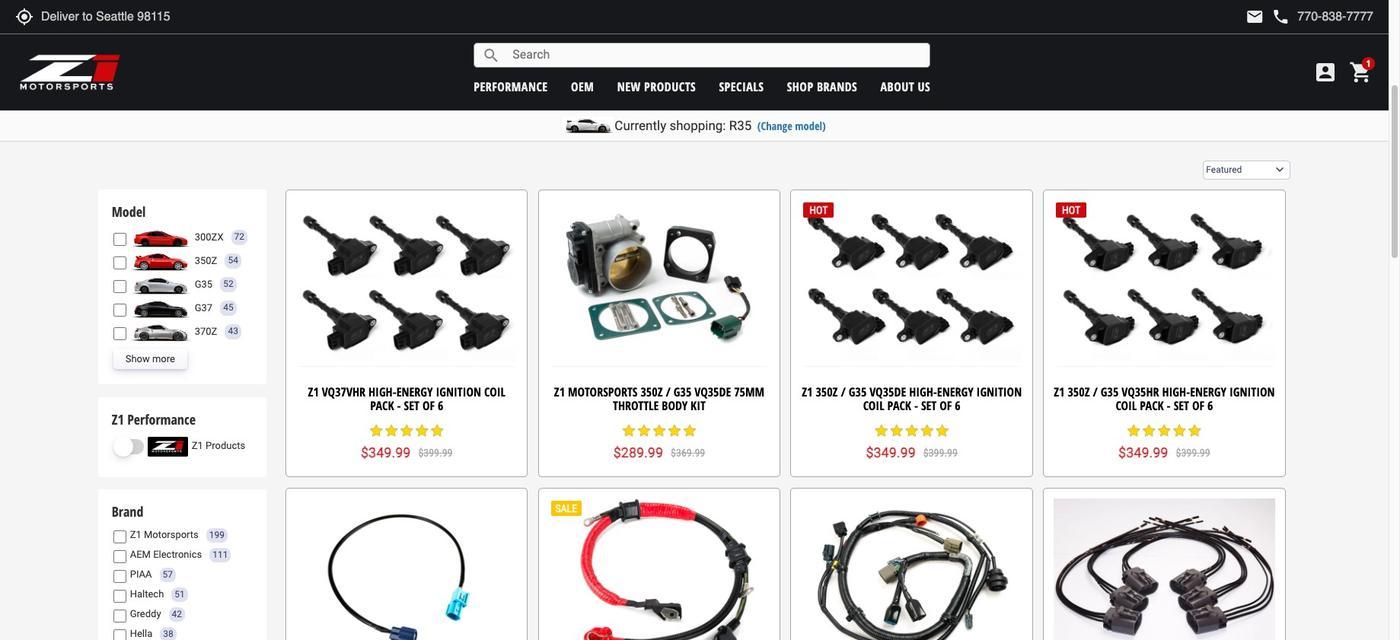 Task type: vqa. For each thing, say whether or not it's contained in the screenshot.
VQ35DE in the Z1 Motorsports 350Z / G35 VQ35DE 75mm Throttle Body Kit
yes



Task type: locate. For each thing, give the bounding box(es) containing it.
more
[[152, 353, 175, 365]]

- for z1 350z / g35 vq35hr high-energy ignition coil pack - set of 6
[[1167, 397, 1171, 414]]

$399.99 down z1 350z / g35 vq35hr high-energy ignition coil pack - set of 6
[[1176, 447, 1210, 459]]

1 horizontal spatial -
[[914, 397, 918, 414]]

z1 inside z1 motorsports 350z / g35 vq35de 75mm throttle body kit
[[554, 384, 565, 401]]

my_location
[[15, 8, 34, 26]]

$399.99 down z1 350z / g35 vq35de high-energy ignition coil pack - set of 6 at right
[[923, 447, 958, 459]]

star star star star star $349.99 $399.99 down z1 350z / g35 vq35hr high-energy ignition coil pack - set of 6
[[1119, 424, 1210, 461]]

350z
[[195, 255, 217, 266], [641, 384, 663, 401], [816, 384, 838, 401], [1068, 384, 1090, 401]]

1 horizontal spatial of
[[940, 397, 952, 414]]

350z inside z1 350z / g35 vq35hr high-energy ignition coil pack - set of 6
[[1068, 384, 1090, 401]]

1 horizontal spatial set
[[921, 397, 937, 414]]

pack inside z1 350z / g35 vq35hr high-energy ignition coil pack - set of 6
[[1140, 397, 1164, 414]]

nissan 300zx z32 1990 1991 1992 1993 1994 1995 1996 vg30dett vg30de twin turbo non turbo z1 motorsports image
[[130, 228, 191, 247]]

6 for z1 350z / g35 vq35hr high-energy ignition coil pack - set of 6
[[1208, 397, 1213, 414]]

about us link
[[881, 78, 931, 95]]

g35 inside z1 350z / g35 vq35de high-energy ignition coil pack - set of 6
[[849, 384, 867, 401]]

of for z1 350z / g35 vq35hr high-energy ignition coil pack - set of 6
[[1192, 397, 1205, 414]]

2 horizontal spatial -
[[1167, 397, 1171, 414]]

/
[[666, 384, 671, 401], [841, 384, 846, 401], [1093, 384, 1098, 401]]

1 horizontal spatial pack
[[887, 397, 911, 414]]

75mm
[[734, 384, 765, 401]]

currently shopping: r35 (change model)
[[615, 118, 826, 133]]

star star star star star $349.99 $399.99 down z1 350z / g35 vq35de high-energy ignition coil pack - set of 6 at right
[[866, 424, 958, 461]]

z1 inside z1 350z / g35 vq35de high-energy ignition coil pack - set of 6
[[802, 384, 813, 401]]

11 star from the left
[[874, 424, 889, 439]]

0 horizontal spatial vq35de
[[695, 384, 731, 401]]

star star star star star $349.99 $399.99 for ignition
[[361, 424, 453, 461]]

2 horizontal spatial $399.99
[[1176, 447, 1210, 459]]

about us
[[881, 78, 931, 95]]

account_box link
[[1310, 60, 1342, 85]]

1 horizontal spatial coil
[[863, 397, 884, 414]]

2 star star star star star $349.99 $399.99 from the left
[[866, 424, 958, 461]]

2 / from the left
[[841, 384, 846, 401]]

1 $349.99 from the left
[[361, 445, 411, 461]]

/ inside z1 motorsports 350z / g35 vq35de 75mm throttle body kit
[[666, 384, 671, 401]]

2 horizontal spatial /
[[1093, 384, 1098, 401]]

set
[[404, 397, 419, 414], [921, 397, 937, 414], [1174, 397, 1189, 414]]

/ for z1 350z / g35 vq35hr high-energy ignition coil pack - set of 6
[[1093, 384, 1098, 401]]

star star star star star $349.99 $399.99 down 'z1 vq37vhr high-energy ignition coil pack - set of 6'
[[361, 424, 453, 461]]

1 high- from the left
[[369, 384, 396, 401]]

0 horizontal spatial /
[[666, 384, 671, 401]]

2 horizontal spatial star star star star star $349.99 $399.99
[[1119, 424, 1210, 461]]

2 - from the left
[[914, 397, 918, 414]]

$399.99 for vq35de
[[923, 447, 958, 459]]

9 star from the left
[[667, 424, 682, 439]]

coil inside z1 350z / g35 vq35hr high-energy ignition coil pack - set of 6
[[1116, 397, 1137, 414]]

2 star from the left
[[384, 424, 399, 439]]

2 high- from the left
[[909, 384, 937, 401]]

4 star from the left
[[414, 424, 430, 439]]

oem link
[[571, 78, 594, 95]]

13 star from the left
[[904, 424, 920, 439]]

- inside z1 350z / g35 vq35hr high-energy ignition coil pack - set of 6
[[1167, 397, 1171, 414]]

1 6 from the left
[[438, 397, 443, 414]]

vq35de
[[695, 384, 731, 401], [870, 384, 906, 401]]

z1 for z1 products
[[192, 440, 203, 452]]

$349.99 down 'z1 vq37vhr high-energy ignition coil pack - set of 6'
[[361, 445, 411, 461]]

$369.99
[[671, 447, 705, 459]]

1 horizontal spatial $399.99
[[923, 447, 958, 459]]

1 horizontal spatial $349.99
[[866, 445, 916, 461]]

0 horizontal spatial coil
[[484, 384, 506, 401]]

0 horizontal spatial pack
[[370, 397, 394, 414]]

0 horizontal spatial energy
[[396, 384, 433, 401]]

star
[[369, 424, 384, 439], [384, 424, 399, 439], [399, 424, 414, 439], [414, 424, 430, 439], [430, 424, 445, 439], [621, 424, 637, 439], [637, 424, 652, 439], [652, 424, 667, 439], [667, 424, 682, 439], [682, 424, 697, 439], [874, 424, 889, 439], [889, 424, 904, 439], [904, 424, 920, 439], [920, 424, 935, 439], [935, 424, 950, 439], [1126, 424, 1142, 439], [1142, 424, 1157, 439], [1157, 424, 1172, 439], [1172, 424, 1187, 439], [1187, 424, 1203, 439]]

phone link
[[1272, 8, 1374, 26]]

/ inside z1 350z / g35 vq35de high-energy ignition coil pack - set of 6
[[841, 384, 846, 401]]

2 energy from the left
[[937, 384, 974, 401]]

z1 inside z1 350z / g35 vq35hr high-energy ignition coil pack - set of 6
[[1054, 384, 1065, 401]]

nissan 370z z34 2009 2010 2011 2012 2013 2014 2015 2016 2017 2018 2019 3.7l vq37vhr vhr nismo z1 motorsports image
[[130, 322, 191, 342]]

7 star from the left
[[637, 424, 652, 439]]

3 of from the left
[[1192, 397, 1205, 414]]

energy inside z1 350z / g35 vq35de high-energy ignition coil pack - set of 6
[[937, 384, 974, 401]]

1 ignition from the left
[[436, 384, 481, 401]]

3 star from the left
[[399, 424, 414, 439]]

coil inside z1 350z / g35 vq35de high-energy ignition coil pack - set of 6
[[863, 397, 884, 414]]

aem
[[130, 549, 151, 561]]

6 for z1 350z / g35 vq35de high-energy ignition coil pack - set of 6
[[955, 397, 961, 414]]

2 horizontal spatial of
[[1192, 397, 1205, 414]]

z1 for z1 motorsports 350z / g35 vq35de 75mm throttle body kit
[[554, 384, 565, 401]]

2 horizontal spatial set
[[1174, 397, 1189, 414]]

2 horizontal spatial energy
[[1190, 384, 1227, 401]]

1 set from the left
[[404, 397, 419, 414]]

nissan 350z z33 2003 2004 2005 2006 2007 2008 2009 vq35de 3.5l revup rev up vq35hr nismo z1 motorsports image
[[130, 251, 191, 271]]

2 $349.99 from the left
[[866, 445, 916, 461]]

infiniti g35 coupe sedan v35 v36 skyline 2003 2004 2005 2006 2007 2008 3.5l vq35de revup rev up vq35hr z1 motorsports image
[[130, 275, 191, 295]]

8 star from the left
[[652, 424, 667, 439]]

model
[[112, 203, 146, 221]]

1 horizontal spatial ignition
[[977, 384, 1022, 401]]

high- inside z1 350z / g35 vq35de high-energy ignition coil pack - set of 6
[[909, 384, 937, 401]]

1 energy from the left
[[396, 384, 433, 401]]

1 horizontal spatial star star star star star $349.99 $399.99
[[866, 424, 958, 461]]

2 ignition from the left
[[977, 384, 1022, 401]]

2 vq35de from the left
[[870, 384, 906, 401]]

ignition inside z1 350z / g35 vq35hr high-energy ignition coil pack - set of 6
[[1230, 384, 1275, 401]]

oem
[[571, 78, 594, 95]]

1 horizontal spatial energy
[[937, 384, 974, 401]]

model)
[[795, 119, 826, 133]]

1 / from the left
[[666, 384, 671, 401]]

0 horizontal spatial motorsports
[[144, 530, 199, 541]]

3 energy from the left
[[1190, 384, 1227, 401]]

of inside z1 350z / g35 vq35hr high-energy ignition coil pack - set of 6
[[1192, 397, 1205, 414]]

star star star star star $349.99 $399.99
[[361, 424, 453, 461], [866, 424, 958, 461], [1119, 424, 1210, 461]]

6 inside z1 350z / g35 vq35hr high-energy ignition coil pack - set of 6
[[1208, 397, 1213, 414]]

z1 for z1 performance
[[112, 410, 124, 429]]

brands
[[817, 78, 858, 95]]

1 horizontal spatial high-
[[909, 384, 937, 401]]

2 pack from the left
[[887, 397, 911, 414]]

1 star star star star star $349.99 $399.99 from the left
[[361, 424, 453, 461]]

72
[[234, 232, 244, 242]]

set for z1 350z / g35 vq35hr high-energy ignition coil pack - set of 6
[[1174, 397, 1189, 414]]

- inside 'z1 vq37vhr high-energy ignition coil pack - set of 6'
[[397, 397, 401, 414]]

of
[[423, 397, 435, 414], [940, 397, 952, 414], [1192, 397, 1205, 414]]

kit
[[691, 397, 706, 414]]

3 / from the left
[[1093, 384, 1098, 401]]

high- inside z1 350z / g35 vq35hr high-energy ignition coil pack - set of 6
[[1162, 384, 1190, 401]]

of inside z1 350z / g35 vq35de high-energy ignition coil pack - set of 6
[[940, 397, 952, 414]]

6
[[438, 397, 443, 414], [955, 397, 961, 414], [1208, 397, 1213, 414]]

g35
[[195, 278, 213, 290], [674, 384, 692, 401], [849, 384, 867, 401], [1101, 384, 1119, 401]]

energy inside 'z1 vq37vhr high-energy ignition coil pack - set of 6'
[[396, 384, 433, 401]]

3 6 from the left
[[1208, 397, 1213, 414]]

0 horizontal spatial set
[[404, 397, 419, 414]]

high-
[[369, 384, 396, 401], [909, 384, 937, 401], [1162, 384, 1190, 401]]

43
[[228, 326, 238, 337]]

$399.99 for vq35hr
[[1176, 447, 1210, 459]]

3 $349.99 from the left
[[1119, 445, 1168, 461]]

set inside z1 350z / g35 vq35de high-energy ignition coil pack - set of 6
[[921, 397, 937, 414]]

vq35hr
[[1122, 384, 1159, 401]]

2 6 from the left
[[955, 397, 961, 414]]

- inside z1 350z / g35 vq35de high-energy ignition coil pack - set of 6
[[914, 397, 918, 414]]

None checkbox
[[113, 256, 126, 269], [113, 303, 126, 316], [113, 531, 126, 544], [113, 590, 126, 603], [113, 610, 126, 623], [113, 256, 126, 269], [113, 303, 126, 316], [113, 531, 126, 544], [113, 590, 126, 603], [113, 610, 126, 623]]

2 horizontal spatial $349.99
[[1119, 445, 1168, 461]]

2 horizontal spatial coil
[[1116, 397, 1137, 414]]

3 pack from the left
[[1140, 397, 1164, 414]]

ignition inside z1 350z / g35 vq35de high-energy ignition coil pack - set of 6
[[977, 384, 1022, 401]]

5 star from the left
[[430, 424, 445, 439]]

-
[[397, 397, 401, 414], [914, 397, 918, 414], [1167, 397, 1171, 414]]

brand
[[112, 503, 143, 521]]

motorsports
[[568, 384, 638, 401], [144, 530, 199, 541]]

$349.99
[[361, 445, 411, 461], [866, 445, 916, 461], [1119, 445, 1168, 461]]

z1 inside 'z1 vq37vhr high-energy ignition coil pack - set of 6'
[[308, 384, 319, 401]]

coil
[[484, 384, 506, 401], [863, 397, 884, 414], [1116, 397, 1137, 414]]

motorsports inside z1 motorsports 350z / g35 vq35de 75mm throttle body kit
[[568, 384, 638, 401]]

0 vertical spatial motorsports
[[568, 384, 638, 401]]

new products
[[617, 78, 696, 95]]

2 horizontal spatial 6
[[1208, 397, 1213, 414]]

2 horizontal spatial ignition
[[1230, 384, 1275, 401]]

1 vertical spatial motorsports
[[144, 530, 199, 541]]

54
[[228, 255, 238, 266]]

1 vq35de from the left
[[695, 384, 731, 401]]

pack inside z1 350z / g35 vq35de high-energy ignition coil pack - set of 6
[[887, 397, 911, 414]]

14 star from the left
[[920, 424, 935, 439]]

6 star from the left
[[621, 424, 637, 439]]

0 horizontal spatial 6
[[438, 397, 443, 414]]

$399.99 down 'z1 vq37vhr high-energy ignition coil pack - set of 6'
[[418, 447, 453, 459]]

shopping_cart
[[1349, 60, 1374, 85]]

motorsports for z1 motorsports
[[144, 530, 199, 541]]

performance
[[127, 410, 196, 429]]

g37
[[195, 302, 213, 313]]

$349.99 down z1 350z / g35 vq35de high-energy ignition coil pack - set of 6 at right
[[866, 445, 916, 461]]

greddy
[[130, 609, 161, 620]]

2 horizontal spatial high-
[[1162, 384, 1190, 401]]

2 $399.99 from the left
[[923, 447, 958, 459]]

0 horizontal spatial -
[[397, 397, 401, 414]]

1 horizontal spatial vq35de
[[870, 384, 906, 401]]

3 set from the left
[[1174, 397, 1189, 414]]

coil for z1 350z / g35 vq35hr high-energy ignition coil pack - set of 6
[[1116, 397, 1137, 414]]

/ inside z1 350z / g35 vq35hr high-energy ignition coil pack - set of 6
[[1093, 384, 1098, 401]]

2 of from the left
[[940, 397, 952, 414]]

shopping_cart link
[[1345, 60, 1374, 85]]

15 star from the left
[[935, 424, 950, 439]]

high- for z1 350z / g35 vq35hr high-energy ignition coil pack - set of 6
[[1162, 384, 1190, 401]]

1 of from the left
[[423, 397, 435, 414]]

3 ignition from the left
[[1230, 384, 1275, 401]]

1 horizontal spatial /
[[841, 384, 846, 401]]

$399.99
[[418, 447, 453, 459], [923, 447, 958, 459], [1176, 447, 1210, 459]]

None checkbox
[[113, 233, 126, 246], [113, 280, 126, 293], [113, 327, 126, 340], [113, 551, 126, 564], [113, 570, 126, 583], [113, 630, 126, 640], [113, 233, 126, 246], [113, 280, 126, 293], [113, 327, 126, 340], [113, 551, 126, 564], [113, 570, 126, 583], [113, 630, 126, 640]]

2 horizontal spatial pack
[[1140, 397, 1164, 414]]

$349.99 down z1 350z / g35 vq35hr high-energy ignition coil pack - set of 6
[[1119, 445, 1168, 461]]

1 pack from the left
[[370, 397, 394, 414]]

energy
[[396, 384, 433, 401], [937, 384, 974, 401], [1190, 384, 1227, 401]]

51
[[175, 589, 185, 600]]

0 horizontal spatial star star star star star $349.99 $399.99
[[361, 424, 453, 461]]

z1
[[308, 384, 319, 401], [554, 384, 565, 401], [802, 384, 813, 401], [1054, 384, 1065, 401], [112, 410, 124, 429], [192, 440, 203, 452], [130, 530, 141, 541]]

z1 350z / g35 vq35hr high-energy ignition coil pack - set of 6
[[1054, 384, 1275, 414]]

0 horizontal spatial ignition
[[436, 384, 481, 401]]

hella
[[130, 629, 152, 640]]

z1 motorsports 350z / g35 vq35de 75mm throttle body kit
[[554, 384, 765, 414]]

$399.99 for ignition
[[418, 447, 453, 459]]

shop brands
[[787, 78, 858, 95]]

3 high- from the left
[[1162, 384, 1190, 401]]

star star star star star $349.99 $399.99 for vq35hr
[[1119, 424, 1210, 461]]

throttle
[[613, 397, 659, 414]]

1 $399.99 from the left
[[418, 447, 453, 459]]

1 horizontal spatial 6
[[955, 397, 961, 414]]

6 inside z1 350z / g35 vq35de high-energy ignition coil pack - set of 6
[[955, 397, 961, 414]]

/ for z1 350z / g35 vq35de high-energy ignition coil pack - set of 6
[[841, 384, 846, 401]]

ignition
[[436, 384, 481, 401], [977, 384, 1022, 401], [1230, 384, 1275, 401]]

17 star from the left
[[1142, 424, 1157, 439]]

3 - from the left
[[1167, 397, 1171, 414]]

0 horizontal spatial high-
[[369, 384, 396, 401]]

search
[[482, 46, 500, 64]]

z1 motorsports logo image
[[19, 53, 121, 91]]

set inside z1 350z / g35 vq35hr high-energy ignition coil pack - set of 6
[[1174, 397, 1189, 414]]

3 $399.99 from the left
[[1176, 447, 1210, 459]]

2 set from the left
[[921, 397, 937, 414]]

3 star star star star star $349.99 $399.99 from the left
[[1119, 424, 1210, 461]]

motorsports up aem electronics
[[144, 530, 199, 541]]

1 - from the left
[[397, 397, 401, 414]]

energy inside z1 350z / g35 vq35hr high-energy ignition coil pack - set of 6
[[1190, 384, 1227, 401]]

0 horizontal spatial of
[[423, 397, 435, 414]]

370z
[[195, 326, 217, 337]]

- for z1 350z / g35 vq35de high-energy ignition coil pack - set of 6
[[914, 397, 918, 414]]

products
[[206, 440, 245, 452]]

motorsports up $289.99
[[568, 384, 638, 401]]

0 horizontal spatial $349.99
[[361, 445, 411, 461]]

pack
[[370, 397, 394, 414], [887, 397, 911, 414], [1140, 397, 1164, 414]]

1 star from the left
[[369, 424, 384, 439]]

0 horizontal spatial $399.99
[[418, 447, 453, 459]]

(change model) link
[[757, 119, 826, 133]]

1 horizontal spatial motorsports
[[568, 384, 638, 401]]

z1 performance
[[112, 410, 196, 429]]

r35
[[729, 118, 752, 133]]

set for z1 350z / g35 vq35de high-energy ignition coil pack - set of 6
[[921, 397, 937, 414]]



Task type: describe. For each thing, give the bounding box(es) containing it.
new products link
[[617, 78, 696, 95]]

42
[[172, 609, 182, 620]]

z1 motorsports
[[130, 530, 199, 541]]

g35 inside z1 motorsports 350z / g35 vq35de 75mm throttle body kit
[[674, 384, 692, 401]]

infiniti g37 coupe sedan convertible v36 cv36 hv36 skyline 2008 2009 2010 2011 2012 2013 3.7l vq37vhr z1 motorsports image
[[130, 298, 191, 318]]

(change
[[757, 119, 793, 133]]

199
[[209, 530, 225, 541]]

show more button
[[113, 349, 187, 369]]

ignition inside 'z1 vq37vhr high-energy ignition coil pack - set of 6'
[[436, 384, 481, 401]]

show more
[[125, 353, 175, 365]]

18 star from the left
[[1157, 424, 1172, 439]]

350z inside z1 motorsports 350z / g35 vq35de 75mm throttle body kit
[[641, 384, 663, 401]]

high- inside 'z1 vq37vhr high-energy ignition coil pack - set of 6'
[[369, 384, 396, 401]]

haltech
[[130, 589, 164, 600]]

set inside 'z1 vq37vhr high-energy ignition coil pack - set of 6'
[[404, 397, 419, 414]]

vq37vhr
[[322, 384, 366, 401]]

z1 350z / g35 vq35de high-energy ignition coil pack - set of 6
[[802, 384, 1022, 414]]

electronics
[[153, 549, 202, 561]]

high- for z1 350z / g35 vq35de high-energy ignition coil pack - set of 6
[[909, 384, 937, 401]]

mail link
[[1246, 8, 1264, 26]]

phone
[[1272, 8, 1290, 26]]

19 star from the left
[[1172, 424, 1187, 439]]

57
[[163, 570, 173, 580]]

z1 for z1 350z / g35 vq35de high-energy ignition coil pack - set of 6
[[802, 384, 813, 401]]

pack for z1 350z / g35 vq35hr high-energy ignition coil pack - set of 6
[[1140, 397, 1164, 414]]

pack inside 'z1 vq37vhr high-energy ignition coil pack - set of 6'
[[370, 397, 394, 414]]

z1 for z1 vq37vhr high-energy ignition coil pack - set of 6
[[308, 384, 319, 401]]

vq35de inside z1 motorsports 350z / g35 vq35de 75mm throttle body kit
[[695, 384, 731, 401]]

Search search field
[[500, 43, 930, 67]]

38
[[163, 629, 173, 640]]

specials
[[719, 78, 764, 95]]

motorsports for z1 motorsports 350z / g35 vq35de 75mm throttle body kit
[[568, 384, 638, 401]]

energy for z1 350z / g35 vq35de high-energy ignition coil pack - set of 6
[[937, 384, 974, 401]]

z1 products
[[192, 440, 245, 452]]

shopping:
[[670, 118, 726, 133]]

45
[[223, 303, 233, 313]]

$289.99
[[613, 445, 663, 461]]

$349.99 for vq35de
[[866, 445, 916, 461]]

star star star star star $349.99 $399.99 for vq35de
[[866, 424, 958, 461]]

coil inside 'z1 vq37vhr high-energy ignition coil pack - set of 6'
[[484, 384, 506, 401]]

currently
[[615, 118, 666, 133]]

z1 for z1 350z / g35 vq35hr high-energy ignition coil pack - set of 6
[[1054, 384, 1065, 401]]

111
[[213, 550, 228, 561]]

new
[[617, 78, 641, 95]]

piaa
[[130, 569, 152, 581]]

10 star from the left
[[682, 424, 697, 439]]

star star star star star $289.99 $369.99
[[613, 424, 705, 461]]

account_box
[[1313, 60, 1338, 85]]

ignition for z1 350z / g35 vq35de high-energy ignition coil pack - set of 6
[[977, 384, 1022, 401]]

about
[[881, 78, 915, 95]]

350z inside z1 350z / g35 vq35de high-energy ignition coil pack - set of 6
[[816, 384, 838, 401]]

vq35de inside z1 350z / g35 vq35de high-energy ignition coil pack - set of 6
[[870, 384, 906, 401]]

performance
[[474, 78, 548, 95]]

performance link
[[474, 78, 548, 95]]

mail
[[1246, 8, 1264, 26]]

ignition for z1 350z / g35 vq35hr high-energy ignition coil pack - set of 6
[[1230, 384, 1275, 401]]

52
[[223, 279, 233, 290]]

energy for z1 350z / g35 vq35hr high-energy ignition coil pack - set of 6
[[1190, 384, 1227, 401]]

6 inside 'z1 vq37vhr high-energy ignition coil pack - set of 6'
[[438, 397, 443, 414]]

show
[[125, 353, 150, 365]]

of for z1 350z / g35 vq35de high-energy ignition coil pack - set of 6
[[940, 397, 952, 414]]

shop
[[787, 78, 814, 95]]

coil for z1 350z / g35 vq35de high-energy ignition coil pack - set of 6
[[863, 397, 884, 414]]

pack for z1 350z / g35 vq35de high-energy ignition coil pack - set of 6
[[887, 397, 911, 414]]

aem electronics
[[130, 549, 202, 561]]

$349.99 for ignition
[[361, 445, 411, 461]]

$349.99 for vq35hr
[[1119, 445, 1168, 461]]

20 star from the left
[[1187, 424, 1203, 439]]

specials link
[[719, 78, 764, 95]]

of inside 'z1 vq37vhr high-energy ignition coil pack - set of 6'
[[423, 397, 435, 414]]

products
[[644, 78, 696, 95]]

mail phone
[[1246, 8, 1290, 26]]

shop brands link
[[787, 78, 858, 95]]

g35 inside z1 350z / g35 vq35hr high-energy ignition coil pack - set of 6
[[1101, 384, 1119, 401]]

300zx
[[195, 231, 224, 243]]

us
[[918, 78, 931, 95]]

z1 for z1 motorsports
[[130, 530, 141, 541]]

body
[[662, 397, 688, 414]]

12 star from the left
[[889, 424, 904, 439]]

z1 vq37vhr high-energy ignition coil pack - set of 6
[[308, 384, 506, 414]]

16 star from the left
[[1126, 424, 1142, 439]]



